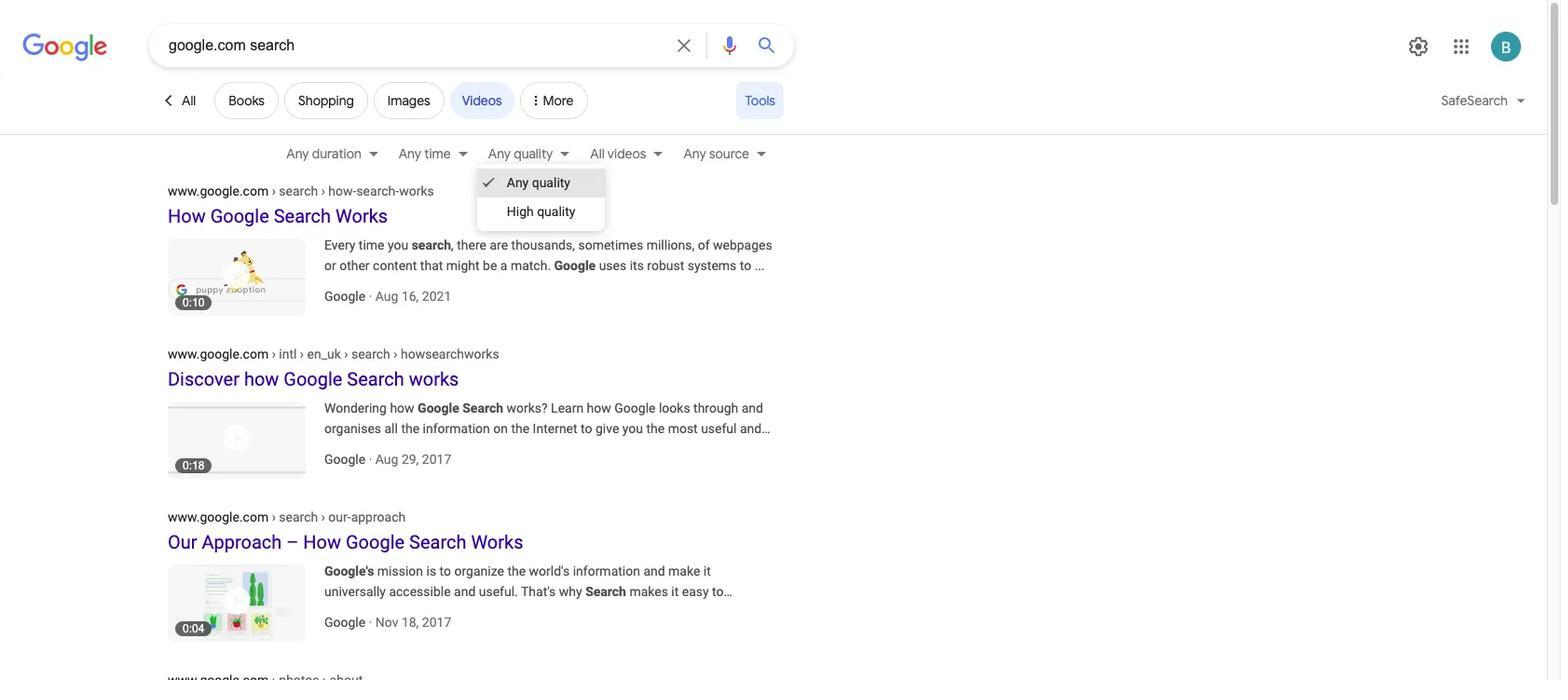 Task type: describe. For each thing, give the bounding box(es) containing it.
nov
[[376, 615, 399, 630]]

wondering
[[324, 401, 387, 416]]

search right en_uk
[[351, 347, 391, 362]]

google inside works? learn how google looks through and organises all the information on the internet to give you the most useful and relevant ...
[[615, 401, 656, 416]]

any duration
[[287, 145, 362, 162]]

discover
[[324, 605, 373, 620]]

information inside 'mission is to organize the world's information and make it universally accessible and useful. that's why'
[[573, 564, 640, 579]]

easy
[[682, 585, 709, 600]]

there
[[457, 238, 487, 253]]

en_uk
[[307, 347, 341, 362]]

time for any
[[424, 145, 451, 162]]

images link
[[374, 82, 444, 119]]

range ...
[[424, 605, 470, 620]]

0 vertical spatial how
[[168, 205, 206, 228]]

shopping link
[[284, 82, 368, 119]]

the right on
[[511, 421, 530, 436]]

quality for high quality link
[[537, 204, 576, 219]]

16,
[[402, 289, 419, 304]]

content
[[373, 258, 417, 273]]

any source button
[[673, 144, 776, 164]]

none text field › search › our-approach
[[168, 509, 406, 525]]

be
[[483, 258, 497, 273]]

learn
[[551, 401, 584, 416]]

google down other
[[324, 289, 366, 304]]

all for all videos
[[591, 145, 605, 162]]

its
[[630, 258, 644, 273]]

0:18 link
[[168, 398, 324, 479]]

our-
[[328, 510, 351, 525]]

how for wondering
[[390, 401, 415, 416]]

other
[[340, 258, 370, 273]]

any quality button
[[477, 144, 579, 164]]

discover
[[168, 368, 240, 391]]

on
[[493, 421, 508, 436]]

search up –
[[279, 510, 318, 525]]

search up that
[[412, 238, 451, 253]]

Search search field
[[169, 35, 666, 59]]

and down organize
[[454, 585, 476, 600]]

books link
[[215, 82, 279, 119]]

the left most
[[647, 421, 665, 436]]

google left uses
[[554, 258, 596, 273]]

to inside makes it easy to discover a broad range ...
[[712, 585, 724, 600]]

videos
[[608, 145, 646, 162]]

any quality inside any quality radio item
[[507, 175, 571, 190]]

0:04 link
[[168, 561, 324, 642]]

organises
[[324, 421, 381, 436]]

our
[[168, 531, 197, 554]]

(0.32 seconds)
[[339, 159, 432, 175]]

books
[[229, 92, 265, 109]]

search-
[[357, 184, 399, 199]]

to inside works? learn how google looks through and organises all the information on the internet to give you the most useful and relevant ...
[[581, 421, 593, 436]]

systems
[[688, 258, 737, 273]]

videos link
[[450, 82, 514, 119]]

discover how google search works
[[168, 368, 459, 391]]

any source
[[684, 145, 750, 162]]

seconds)
[[375, 159, 429, 175]]

,
[[451, 238, 454, 253]]

any time button
[[388, 144, 477, 164]]

google down approach
[[346, 531, 405, 554]]

› right en_uk
[[344, 347, 348, 362]]

make
[[669, 564, 701, 579]]

how google search works
[[168, 205, 388, 228]]

search right why
[[586, 585, 626, 600]]

or
[[324, 258, 336, 273]]

menu containing any quality
[[477, 164, 606, 231]]

any for any quality dropdown button
[[488, 145, 511, 162]]

source
[[709, 145, 750, 162]]

images
[[388, 92, 430, 109]]

might
[[446, 258, 480, 273]]

are
[[490, 238, 508, 253]]

more
[[543, 92, 574, 109]]

any quality radio item
[[477, 169, 606, 198]]

www.google.com › search › our-approach
[[168, 510, 406, 525]]

that
[[420, 258, 443, 273]]

all
[[385, 421, 398, 436]]

accessible
[[389, 585, 451, 600]]

1 · from the top
[[369, 289, 372, 304]]

google · nov 18, 2017
[[324, 615, 452, 630]]

howsearchworks
[[401, 347, 499, 362]]

a inside , there are thousands, sometimes millions, of webpages or other content that might be a match.
[[501, 258, 508, 273]]

www.google.com for approach
[[168, 510, 269, 525]]

approach
[[202, 531, 282, 554]]

all videos
[[591, 145, 646, 162]]

google's
[[324, 564, 374, 579]]

every
[[324, 238, 356, 253]]

and up makes
[[644, 564, 665, 579]]

0 vertical spatial you
[[388, 238, 409, 253]]

safesearch button
[[1431, 82, 1537, 127]]

of
[[698, 238, 710, 253]]

and right useful
[[740, 421, 762, 436]]

it inside makes it easy to discover a broad range ...
[[672, 585, 679, 600]]

broad
[[387, 605, 421, 620]]

search up is
[[409, 531, 467, 554]]

makes it easy to discover a broad range ...
[[324, 585, 724, 620]]

our approach – how google search works
[[168, 531, 524, 554]]

high quality link
[[477, 198, 606, 227]]

, there are thousands, sometimes millions, of webpages or other content that might be a match.
[[324, 238, 773, 273]]

works? learn how google looks through and organises all the information on the internet to give you the most useful and relevant ...
[[324, 401, 764, 457]]

google · aug 16, 2021
[[324, 289, 452, 304]]

uses
[[599, 258, 627, 273]]

useful.
[[479, 585, 518, 600]]

any for any source popup button
[[684, 145, 706, 162]]

a inside makes it easy to discover a broad range ...
[[377, 605, 384, 620]]

› up how google search works
[[272, 184, 276, 199]]

give
[[596, 421, 619, 436]]

› search › how-search-works text field
[[269, 184, 434, 199]]

how for discover
[[244, 368, 279, 391]]

high quality
[[507, 204, 576, 219]]

clear image
[[673, 25, 696, 66]]

more button
[[520, 82, 588, 127]]

match.
[[511, 258, 551, 273]]

none text field › intl › en_uk › search › howsearchworks
[[168, 346, 499, 362]]



Task type: vqa. For each thing, say whether or not it's contained in the screenshot.
be on the left top of the page
yes



Task type: locate. For each thing, give the bounding box(es) containing it.
0 horizontal spatial how
[[244, 368, 279, 391]]

0 horizontal spatial you
[[388, 238, 409, 253]]

world's
[[529, 564, 570, 579]]

time for every
[[359, 238, 385, 253]]

a right be
[[501, 258, 508, 273]]

wondering how google search
[[324, 401, 504, 416]]

thousands,
[[511, 238, 575, 253]]

1 vertical spatial www.google.com
[[168, 347, 269, 362]]

organize
[[455, 564, 504, 579]]

google up give
[[615, 401, 656, 416]]

1 vertical spatial quality
[[532, 175, 571, 190]]

it right make
[[704, 564, 711, 579]]

1 horizontal spatial how
[[390, 401, 415, 416]]

0 vertical spatial 2017
[[422, 452, 452, 467]]

most
[[668, 421, 698, 436]]

any quality up high quality
[[507, 175, 571, 190]]

information left on
[[423, 421, 490, 436]]

and
[[742, 401, 764, 416], [740, 421, 762, 436], [644, 564, 665, 579], [454, 585, 476, 600]]

0 horizontal spatial information
[[423, 421, 490, 436]]

0 vertical spatial works
[[336, 205, 388, 228]]

0 vertical spatial www.google.com
[[168, 184, 269, 199]]

and right "through"
[[742, 401, 764, 416]]

the right all at the bottom
[[401, 421, 420, 436]]

works up organize
[[471, 531, 524, 554]]

3 · from the top
[[369, 615, 372, 630]]

www.google.com for google
[[168, 184, 269, 199]]

1 vertical spatial aug
[[376, 452, 399, 467]]

google uses its robust systems to ...
[[554, 258, 765, 273]]

› left intl
[[272, 347, 276, 362]]

1 2017 from the top
[[422, 452, 452, 467]]

2 vertical spatial quality
[[537, 204, 576, 219]]

1 vertical spatial ·
[[369, 452, 372, 467]]

any quality
[[488, 145, 553, 162], [507, 175, 571, 190]]

to right is
[[440, 564, 451, 579]]

information inside works? learn how google looks through and organises all the information on the internet to give you the most useful and relevant ...
[[423, 421, 490, 436]]

any duration button
[[287, 144, 388, 164]]

1 vertical spatial a
[[377, 605, 384, 620]]

0 vertical spatial it
[[704, 564, 711, 579]]

1 horizontal spatial to
[[581, 421, 593, 436]]

relevant ...
[[324, 442, 384, 457]]

any inside popup button
[[684, 145, 706, 162]]

time down images link
[[424, 145, 451, 162]]

www.google.com for how
[[168, 347, 269, 362]]

2 2017 from the top
[[422, 615, 452, 630]]

works down › search › how-search-works text field
[[336, 205, 388, 228]]

1 vertical spatial you
[[623, 421, 643, 436]]

all videos button
[[579, 144, 673, 164]]

to left give
[[581, 421, 593, 436]]

› up 'approach'
[[272, 510, 276, 525]]

google down en_uk
[[284, 368, 343, 391]]

· for works
[[369, 452, 372, 467]]

2 vertical spatial to
[[712, 585, 724, 600]]

works
[[336, 205, 388, 228], [471, 531, 524, 554]]

quality down any quality radio item
[[537, 204, 576, 219]]

www.google.com inside text field
[[168, 184, 269, 199]]

0 vertical spatial any quality
[[488, 145, 553, 162]]

2 vertical spatial www.google.com
[[168, 510, 269, 525]]

2017
[[422, 452, 452, 467], [422, 615, 452, 630]]

0 horizontal spatial to
[[440, 564, 451, 579]]

2021
[[422, 289, 452, 304]]

how up all at the bottom
[[390, 401, 415, 416]]

› left our-
[[321, 510, 325, 525]]

why
[[559, 585, 582, 600]]

google image
[[22, 34, 108, 62]]

tools
[[745, 92, 776, 109]]

aug left the 16,
[[376, 289, 399, 304]]

0 horizontal spatial time
[[359, 238, 385, 253]]

any time
[[399, 145, 451, 162]]

shopping
[[298, 92, 354, 109]]

how down › search › our-approach text box
[[303, 531, 341, 554]]

0 horizontal spatial all
[[182, 92, 196, 109]]

1 vertical spatial time
[[359, 238, 385, 253]]

search up on
[[463, 401, 504, 416]]

high
[[507, 204, 534, 219]]

any up www.google.com › search › how-search-works on the left top
[[287, 145, 309, 162]]

1 www.google.com from the top
[[168, 184, 269, 199]]

1 vertical spatial how
[[303, 531, 341, 554]]

works down seconds)
[[399, 184, 434, 199]]

2 vertical spatial ·
[[369, 615, 372, 630]]

1 horizontal spatial a
[[501, 258, 508, 273]]

search inside text field
[[279, 184, 318, 199]]

· for google
[[369, 615, 372, 630]]

1 vertical spatial any quality
[[507, 175, 571, 190]]

1 horizontal spatial you
[[623, 421, 643, 436]]

works
[[399, 184, 434, 199], [409, 368, 459, 391]]

1 vertical spatial to
[[440, 564, 451, 579]]

› search › our-approach text field
[[269, 510, 406, 525]]

0 vertical spatial works
[[399, 184, 434, 199]]

0 horizontal spatial works
[[336, 205, 388, 228]]

2 www.google.com from the top
[[168, 347, 269, 362]]

0 vertical spatial all
[[182, 92, 196, 109]]

search down www.google.com › search › how-search-works on the left top
[[274, 205, 331, 228]]

a
[[501, 258, 508, 273], [377, 605, 384, 620]]

www.google.com up 'approach'
[[168, 510, 269, 525]]

any left source
[[684, 145, 706, 162]]

internet
[[533, 421, 578, 436]]

1 vertical spatial information
[[573, 564, 640, 579]]

1 vertical spatial 2017
[[422, 615, 452, 630]]

1 vertical spatial all
[[591, 145, 605, 162]]

menu
[[477, 164, 606, 231]]

2017 for works
[[422, 452, 452, 467]]

www.google.com up "discover"
[[168, 347, 269, 362]]

any inside radio item
[[507, 175, 529, 190]]

1 horizontal spatial it
[[704, 564, 711, 579]]

robust
[[647, 258, 685, 273]]

www.google.com › search › how-search-works
[[168, 184, 434, 199]]

works inside text field
[[399, 184, 434, 199]]

1 horizontal spatial works
[[471, 531, 524, 554]]

0:18
[[183, 460, 205, 473]]

www.google.com › intl › en_uk › search › howsearchworks
[[168, 347, 499, 362]]

all left videos
[[591, 145, 605, 162]]

0:10 link
[[168, 235, 324, 316]]

› left 'howsearchworks'
[[394, 347, 398, 362]]

2 horizontal spatial how
[[587, 401, 611, 416]]

2 horizontal spatial to
[[712, 585, 724, 600]]

all inside dropdown button
[[591, 145, 605, 162]]

to inside 'mission is to organize the world's information and make it universally accessible and useful. that's why'
[[440, 564, 451, 579]]

is
[[427, 564, 436, 579]]

any for any duration dropdown button
[[287, 145, 309, 162]]

to right easy
[[712, 585, 724, 600]]

information up why
[[573, 564, 640, 579]]

intl
[[279, 347, 297, 362]]

it inside 'mission is to organize the world's information and make it universally accessible and useful. that's why'
[[704, 564, 711, 579]]

safesearch
[[1442, 92, 1509, 109]]

how inside works? learn how google looks through and organises all the information on the internet to give you the most useful and relevant ...
[[587, 401, 611, 416]]

the up useful.
[[508, 564, 526, 579]]

universally
[[324, 585, 386, 600]]

www.google.com inside › search › our-approach text box
[[168, 510, 269, 525]]

1 vertical spatial works
[[471, 531, 524, 554]]

navigation containing any duration
[[0, 141, 1548, 171]]

· down other
[[369, 289, 372, 304]]

1 aug from the top
[[376, 289, 399, 304]]

1 horizontal spatial how
[[303, 531, 341, 554]]

2 · from the top
[[369, 452, 372, 467]]

0 horizontal spatial a
[[377, 605, 384, 620]]

how up give
[[587, 401, 611, 416]]

› right intl
[[300, 347, 304, 362]]

› intl › en_uk › search › howsearchworks text field
[[269, 347, 499, 362]]

mission
[[377, 564, 423, 579]]

you up content
[[388, 238, 409, 253]]

how-
[[328, 184, 357, 199]]

navigation
[[0, 141, 1548, 171]]

works down 'howsearchworks'
[[409, 368, 459, 391]]

that's
[[521, 585, 556, 600]]

0 horizontal spatial it
[[672, 585, 679, 600]]

0 vertical spatial to
[[581, 421, 593, 436]]

quality inside dropdown button
[[514, 145, 553, 162]]

approach
[[351, 510, 406, 525]]

every time you search
[[324, 238, 451, 253]]

to ...
[[740, 258, 765, 273]]

all left books in the top left of the page
[[182, 92, 196, 109]]

time up other
[[359, 238, 385, 253]]

3 www.google.com from the top
[[168, 510, 269, 525]]

18,
[[402, 615, 419, 630]]

quality
[[514, 145, 553, 162], [532, 175, 571, 190], [537, 204, 576, 219]]

1 horizontal spatial information
[[573, 564, 640, 579]]

google down organises
[[324, 452, 366, 467]]

aug for search
[[376, 452, 399, 467]]

www.google.com up how google search works
[[168, 184, 269, 199]]

aug left 29,
[[376, 452, 399, 467]]

2 aug from the top
[[376, 452, 399, 467]]

(0.32
[[342, 159, 372, 175]]

google down 'howsearchworks'
[[418, 401, 459, 416]]

0:04
[[183, 623, 205, 636]]

the
[[401, 421, 420, 436], [511, 421, 530, 436], [647, 421, 665, 436], [508, 564, 526, 579]]

any quality up any quality radio item
[[488, 145, 553, 162]]

the inside 'mission is to organize the world's information and make it universally accessible and useful. that's why'
[[508, 564, 526, 579]]

none text field containing www.google.com
[[168, 183, 434, 199]]

it left easy
[[672, 585, 679, 600]]

› left how-
[[321, 184, 325, 199]]

0 horizontal spatial how
[[168, 205, 206, 228]]

· down organises
[[369, 452, 372, 467]]

search by voice image
[[719, 34, 741, 57]]

0 vertical spatial time
[[424, 145, 451, 162]]

0 vertical spatial information
[[423, 421, 490, 436]]

quality inside radio item
[[532, 175, 571, 190]]

1 vertical spatial it
[[672, 585, 679, 600]]

search down › intl › en_uk › search › howsearchworks text box
[[347, 368, 404, 391]]

it
[[704, 564, 711, 579], [672, 585, 679, 600]]

0 vertical spatial aug
[[376, 289, 399, 304]]

0 vertical spatial ·
[[369, 289, 372, 304]]

all link
[[149, 82, 209, 119]]

sometimes
[[578, 238, 644, 253]]

any quality inside any quality dropdown button
[[488, 145, 553, 162]]

–
[[286, 531, 299, 554]]

0 vertical spatial a
[[501, 258, 508, 273]]

1 vertical spatial works
[[409, 368, 459, 391]]

any inside "dropdown button"
[[399, 145, 421, 162]]

any up search-
[[399, 145, 421, 162]]

more filters element
[[543, 92, 574, 109]]

›
[[272, 184, 276, 199], [321, 184, 325, 199], [272, 347, 276, 362], [300, 347, 304, 362], [344, 347, 348, 362], [394, 347, 398, 362], [272, 510, 276, 525], [321, 510, 325, 525]]

google
[[210, 205, 269, 228], [554, 258, 596, 273], [324, 289, 366, 304], [284, 368, 343, 391], [418, 401, 459, 416], [615, 401, 656, 416], [324, 452, 366, 467], [346, 531, 405, 554], [324, 615, 366, 630]]

None text field
[[168, 183, 434, 199]]

quality up any quality radio item
[[514, 145, 553, 162]]

duration
[[312, 145, 362, 162]]

any for any time "dropdown button"
[[399, 145, 421, 162]]

how down intl
[[244, 368, 279, 391]]

tools button
[[737, 82, 784, 119]]

a left broad on the bottom left of the page
[[377, 605, 384, 620]]

works?
[[507, 401, 548, 416]]

quality up high quality
[[532, 175, 571, 190]]

any up the high
[[507, 175, 529, 190]]

www.google.com inside › intl › en_uk › search › howsearchworks text box
[[168, 347, 269, 362]]

1 horizontal spatial time
[[424, 145, 451, 162]]

makes
[[630, 585, 668, 600]]

2017 right 29,
[[422, 452, 452, 467]]

any up any quality radio item
[[488, 145, 511, 162]]

2017 right 18, at the left of the page
[[422, 615, 452, 630]]

None text field
[[168, 346, 499, 362], [168, 509, 406, 525], [168, 672, 363, 681], [269, 673, 363, 681], [168, 672, 363, 681], [269, 673, 363, 681]]

how up 0:10 link
[[168, 205, 206, 228]]

all for all
[[182, 92, 196, 109]]

looks
[[659, 401, 691, 416]]

millions,
[[647, 238, 695, 253]]

you right give
[[623, 421, 643, 436]]

None search field
[[0, 23, 794, 67]]

any
[[287, 145, 309, 162], [399, 145, 421, 162], [488, 145, 511, 162], [684, 145, 706, 162], [507, 175, 529, 190]]

google down universally
[[324, 615, 366, 630]]

search up how google search works
[[279, 184, 318, 199]]

0 vertical spatial quality
[[514, 145, 553, 162]]

· left nov
[[369, 615, 372, 630]]

2017 for google
[[422, 615, 452, 630]]

0:10
[[183, 296, 205, 310]]

quality for any quality radio item
[[532, 175, 571, 190]]

you inside works? learn how google looks through and organises all the information on the internet to give you the most useful and relevant ...
[[623, 421, 643, 436]]

google up 0:10 link
[[210, 205, 269, 228]]

how
[[168, 205, 206, 228], [303, 531, 341, 554]]

1 horizontal spatial all
[[591, 145, 605, 162]]

aug for works
[[376, 289, 399, 304]]

time inside "dropdown button"
[[424, 145, 451, 162]]



